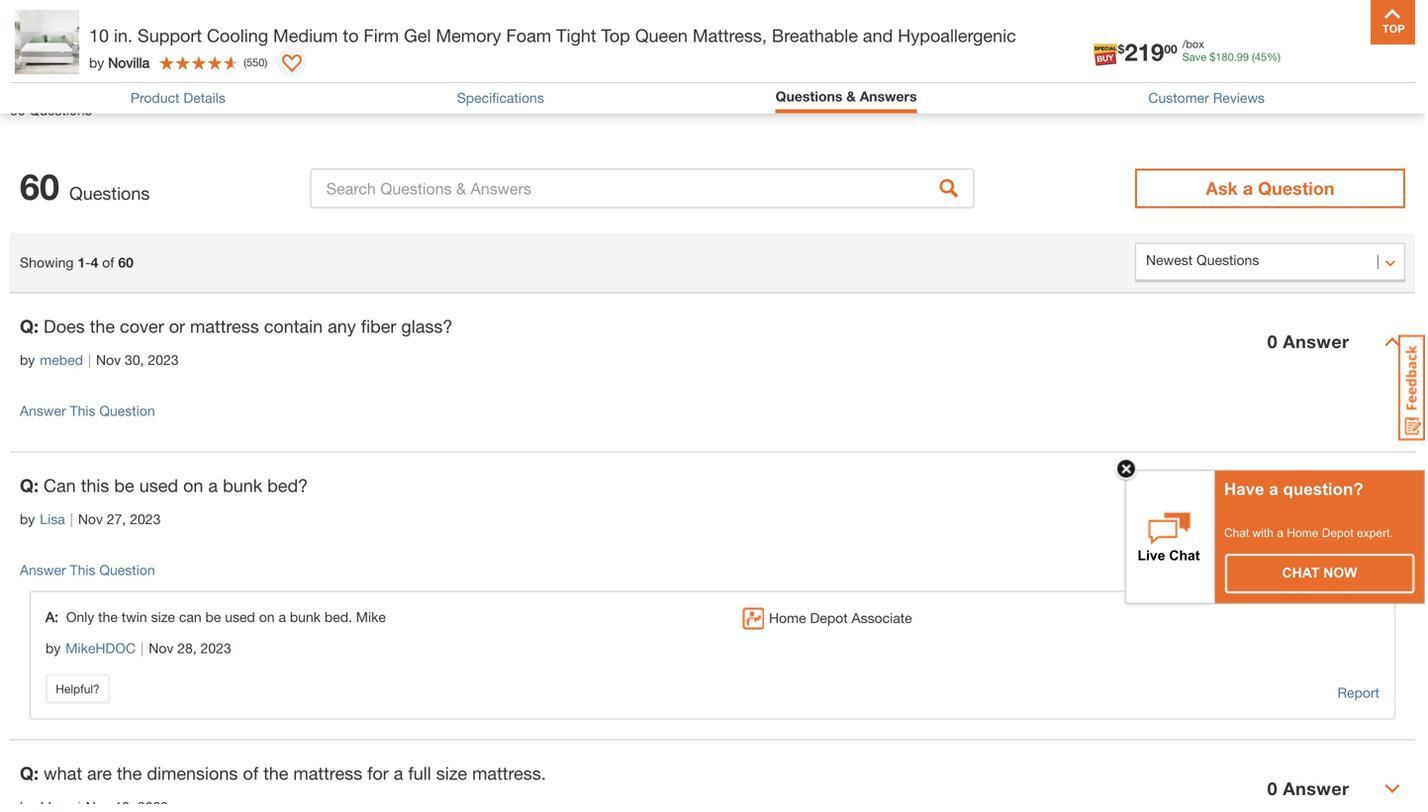 Task type: locate. For each thing, give the bounding box(es) containing it.
0 vertical spatial nov
[[96, 352, 121, 368]]

0 vertical spatial 0 answer
[[1267, 331, 1349, 353]]

1 vertical spatial size
[[436, 763, 467, 785]]

1 horizontal spatial $
[[1210, 50, 1216, 63]]

& down breathable
[[846, 88, 856, 104]]

0 horizontal spatial size
[[151, 609, 175, 626]]

report
[[1337, 685, 1380, 701]]

this up only
[[70, 562, 95, 579]]

question right ask
[[1258, 178, 1335, 199]]

2 vertical spatial 2023
[[201, 641, 231, 657]]

specifications button
[[457, 90, 544, 106], [457, 90, 544, 106]]

answer this question link
[[20, 403, 155, 419], [20, 562, 155, 579]]

2023 right 30, on the top of the page
[[148, 352, 179, 368]]

of right 4
[[102, 255, 114, 271]]

by
[[89, 54, 104, 71], [20, 352, 35, 368], [20, 511, 35, 528], [46, 641, 61, 657]]

1 horizontal spatial answers
[[860, 88, 917, 104]]

| for can
[[70, 511, 73, 528]]

1 horizontal spatial |
[[88, 352, 91, 368]]

answer this question down 'by mebed | nov 30, 2023'
[[20, 403, 155, 419]]

0 vertical spatial q:
[[20, 316, 39, 337]]

answers inside questions & answers 60 questions
[[118, 71, 192, 92]]

1 q: from the top
[[20, 316, 39, 337]]

( inside /box save $ 180 . 99 ( 45 %)
[[1252, 50, 1255, 63]]

can left we
[[52, 15, 75, 31]]

mike
[[356, 609, 386, 626]]

1 vertical spatial nov
[[78, 511, 103, 528]]

0 vertical spatial caret image
[[1385, 334, 1400, 350]]

.
[[1234, 50, 1237, 63]]

1 horizontal spatial home
[[1287, 526, 1319, 540]]

a right ask
[[1243, 178, 1253, 199]]

550
[[246, 56, 265, 69]]

be right twin
[[205, 609, 221, 626]]

0 horizontal spatial used
[[139, 475, 178, 497]]

0 horizontal spatial answers
[[118, 71, 192, 92]]

3 q: from the top
[[20, 763, 39, 785]]

2 answer this question link from the top
[[20, 562, 155, 579]]

(
[[1252, 50, 1255, 63], [244, 56, 246, 69]]

0 horizontal spatial home
[[769, 610, 806, 627]]

this
[[70, 403, 95, 419], [70, 562, 95, 579]]

1 horizontal spatial (
[[1252, 50, 1255, 63]]

used left bed.
[[225, 609, 255, 626]]

questions & answers 60 questions
[[10, 71, 192, 118]]

0 vertical spatial answer this question link
[[20, 403, 155, 419]]

$ 219 00
[[1118, 38, 1177, 66]]

question inside button
[[1258, 178, 1335, 199]]

1 horizontal spatial size
[[436, 763, 467, 785]]

60 right 4
[[118, 255, 134, 271]]

glass?
[[401, 316, 453, 337]]

1 caret image from the top
[[1385, 334, 1400, 350]]

1 horizontal spatial used
[[225, 609, 255, 626]]

1 vertical spatial caret image
[[1385, 782, 1400, 797]]

1 this from the top
[[70, 403, 95, 419]]

1 horizontal spatial &
[[846, 88, 856, 104]]

0 horizontal spatial mattress
[[190, 316, 259, 337]]

chat
[[1282, 565, 1320, 581]]

1 vertical spatial bunk
[[290, 609, 321, 626]]

1 horizontal spatial 1
[[1267, 491, 1278, 512]]

&
[[101, 71, 113, 92], [846, 88, 856, 104]]

nov for be
[[78, 511, 103, 528]]

2023
[[148, 352, 179, 368], [130, 511, 161, 528], [201, 641, 231, 657]]

answer this question up only
[[20, 562, 155, 579]]

( right 99
[[1252, 50, 1255, 63]]

1 vertical spatial depot
[[810, 610, 848, 627]]

( 550 )
[[244, 56, 267, 69]]

2023 right 27,
[[130, 511, 161, 528]]

questions down how
[[10, 71, 96, 92]]

bed.
[[324, 609, 352, 626]]

1 vertical spatial 60
[[20, 165, 59, 208]]

| right mebed
[[88, 352, 91, 368]]

| right lisa at left
[[70, 511, 73, 528]]

mattress
[[190, 316, 259, 337], [293, 763, 362, 785]]

0 for what are the dimensions of the mattress for a full size mattress.
[[1267, 779, 1278, 800]]

1 vertical spatial can
[[179, 609, 202, 626]]

1 vertical spatial 0
[[1267, 779, 1278, 800]]

information?
[[230, 15, 308, 31]]

1 horizontal spatial depot
[[1322, 526, 1354, 540]]

27,
[[107, 511, 126, 528]]

10
[[89, 25, 109, 46]]

nov left 27,
[[78, 511, 103, 528]]

showing 1 - 4 of 60
[[20, 255, 134, 271]]

1 answer this question link from the top
[[20, 403, 155, 419]]

2 vertical spatial q:
[[20, 763, 39, 785]]

0 horizontal spatial |
[[70, 511, 73, 528]]

| down twin
[[141, 641, 144, 657]]

q: for q: does the cover or mattress contain any fiber glass?
[[20, 316, 39, 337]]

nov
[[96, 352, 121, 368], [78, 511, 103, 528], [149, 641, 174, 657]]

1 vertical spatial this
[[70, 562, 95, 579]]

1 horizontal spatial can
[[179, 609, 202, 626]]

mattress,
[[693, 25, 767, 46]]

0 vertical spatial answer this question
[[20, 403, 155, 419]]

answer this question link down 'by mebed | nov 30, 2023'
[[20, 403, 155, 419]]

$ left 00
[[1118, 42, 1125, 56]]

answers down novilla
[[118, 71, 192, 92]]

2 vertical spatial |
[[141, 641, 144, 657]]

with
[[1253, 526, 1274, 540]]

0 horizontal spatial of
[[102, 255, 114, 271]]

0 answer for q: does the cover or mattress contain any fiber glass?
[[1267, 331, 1349, 353]]

by for does
[[20, 352, 35, 368]]

2023 for size
[[201, 641, 231, 657]]

on left bed.
[[259, 609, 275, 626]]

bunk left bed?
[[223, 475, 262, 497]]

be right this on the left bottom of page
[[114, 475, 134, 497]]

/box save $ 180 . 99 ( 45 %)
[[1182, 38, 1281, 63]]

1 0 from the top
[[1267, 331, 1278, 353]]

0 vertical spatial 1
[[78, 255, 85, 271]]

showing
[[20, 255, 74, 271]]

1 horizontal spatial be
[[205, 609, 221, 626]]

0 vertical spatial 60
[[10, 102, 25, 118]]

depot left associate
[[810, 610, 848, 627]]

mebed button
[[40, 350, 83, 371]]

& down the by novilla
[[101, 71, 113, 92]]

1 left 4
[[78, 255, 85, 271]]

caret image
[[1385, 334, 1400, 350], [1385, 782, 1400, 797]]

answers down and
[[860, 88, 917, 104]]

answer this question
[[20, 403, 155, 419], [20, 562, 155, 579]]

size
[[151, 609, 175, 626], [436, 763, 467, 785]]

2023 right 28,
[[201, 641, 231, 657]]

on left bed?
[[183, 475, 203, 497]]

questions down product image
[[29, 102, 92, 118]]

1 vertical spatial home
[[769, 610, 806, 627]]

/box
[[1182, 38, 1204, 50]]

0 vertical spatial this
[[70, 403, 95, 419]]

bunk left bed.
[[290, 609, 321, 626]]

0 horizontal spatial be
[[114, 475, 134, 497]]

depot left the expert.
[[1322, 526, 1354, 540]]

0 horizontal spatial depot
[[810, 610, 848, 627]]

q: for q: can this be used on a bunk bed?
[[20, 475, 39, 497]]

2 0 from the top
[[1267, 779, 1278, 800]]

cover
[[120, 316, 164, 337]]

expert.
[[1357, 526, 1393, 540]]

product details
[[131, 90, 225, 106]]

0 horizontal spatial can
[[52, 15, 75, 31]]

questions element
[[10, 293, 1415, 805]]

0 vertical spatial question
[[1258, 178, 1335, 199]]

mattress left the for
[[293, 763, 362, 785]]

nov left 30, on the top of the page
[[96, 352, 121, 368]]

a
[[1243, 178, 1253, 199], [208, 475, 218, 497], [1269, 480, 1278, 499], [1277, 526, 1284, 540], [279, 609, 286, 626], [394, 763, 403, 785]]

2 caret image from the top
[[1385, 782, 1400, 797]]

0 vertical spatial can
[[52, 15, 75, 31]]

size right twin
[[151, 609, 175, 626]]

this down 'by mebed | nov 30, 2023'
[[70, 403, 95, 419]]

$
[[1118, 42, 1125, 56], [1210, 50, 1216, 63]]

product details button
[[131, 90, 225, 106], [131, 90, 225, 106]]

2 vertical spatial 60
[[118, 255, 134, 271]]

0 vertical spatial size
[[151, 609, 175, 626]]

a right with
[[1277, 526, 1284, 540]]

answer this question link up only
[[20, 562, 155, 579]]

0 horizontal spatial 1
[[78, 255, 85, 271]]

the
[[90, 316, 115, 337], [98, 609, 118, 626], [117, 763, 142, 785], [263, 763, 288, 785]]

by mikehdoc | nov 28, 2023
[[46, 641, 231, 657]]

1 vertical spatial 1
[[1267, 491, 1278, 512]]

$ right save
[[1210, 50, 1216, 63]]

2 0 answer from the top
[[1267, 779, 1349, 800]]

questions
[[10, 71, 96, 92], [776, 88, 843, 104], [29, 102, 92, 118], [69, 183, 150, 204]]

by down a:
[[46, 641, 61, 657]]

1 horizontal spatial mattress
[[293, 763, 362, 785]]

0 answer for q: what are the dimensions of the mattress for a full size mattress.
[[1267, 779, 1349, 800]]

1 vertical spatial answer this question
[[20, 562, 155, 579]]

1 vertical spatial be
[[205, 609, 221, 626]]

0 horizontal spatial &
[[101, 71, 113, 92]]

q: left can
[[20, 475, 39, 497]]

question down 30, on the top of the page
[[99, 403, 155, 419]]

medium
[[273, 25, 338, 46]]

a right have
[[1269, 480, 1278, 499]]

q: left does
[[20, 316, 39, 337]]

0 vertical spatial used
[[139, 475, 178, 497]]

1 vertical spatial on
[[259, 609, 275, 626]]

answer for what are the dimensions of the mattress for a full size mattress.
[[1283, 779, 1349, 800]]

improve
[[100, 15, 150, 31]]

q: left what
[[20, 763, 39, 785]]

0 vertical spatial on
[[183, 475, 203, 497]]

bunk
[[223, 475, 262, 497], [290, 609, 321, 626]]

Search Questions & Answers text field
[[310, 169, 975, 209]]

1 vertical spatial of
[[243, 763, 258, 785]]

associate
[[852, 610, 912, 627]]

0 vertical spatial home
[[1287, 526, 1319, 540]]

1 vertical spatial 2023
[[130, 511, 161, 528]]

4
[[91, 255, 98, 271]]

mattress right or
[[190, 316, 259, 337]]

by left lisa at left
[[20, 511, 35, 528]]

( left )
[[244, 56, 246, 69]]

2 this from the top
[[70, 562, 95, 579]]

60 down product image
[[10, 102, 25, 118]]

0 vertical spatial |
[[88, 352, 91, 368]]

a left bed?
[[208, 475, 218, 497]]

home left associate
[[769, 610, 806, 627]]

questions & answers button
[[776, 88, 917, 108], [776, 88, 917, 104]]

mebed
[[40, 352, 83, 368]]

home down 1 answer
[[1287, 526, 1319, 540]]

30,
[[125, 352, 144, 368]]

& inside questions & answers 60 questions
[[101, 71, 113, 92]]

10 in. support cooling medium to firm gel memory foam tight top queen mattress, breathable and hypoallergenic
[[89, 25, 1016, 46]]

lisa button
[[40, 509, 65, 530]]

0 vertical spatial bunk
[[223, 475, 262, 497]]

1 vertical spatial answer this question link
[[20, 562, 155, 579]]

question up twin
[[99, 562, 155, 579]]

size right full
[[436, 763, 467, 785]]

foam
[[506, 25, 551, 46]]

the left twin
[[98, 609, 118, 626]]

firm
[[364, 25, 399, 46]]

1 horizontal spatial bunk
[[290, 609, 321, 626]]

2 q: from the top
[[20, 475, 39, 497]]

twin
[[122, 609, 147, 626]]

q: does the cover or mattress contain any fiber glass?
[[20, 316, 453, 337]]

1 0 answer from the top
[[1267, 331, 1349, 353]]

1 horizontal spatial on
[[259, 609, 275, 626]]

by left mebed
[[20, 352, 35, 368]]

2 vertical spatial nov
[[149, 641, 174, 657]]

60 inside questions & answers 60 questions
[[10, 102, 25, 118]]

by for only
[[46, 641, 61, 657]]

in.
[[114, 25, 133, 46]]

1 vertical spatial 0 answer
[[1267, 779, 1349, 800]]

1 right have
[[1267, 491, 1278, 512]]

used right this on the left bottom of page
[[139, 475, 178, 497]]

1 horizontal spatial of
[[243, 763, 258, 785]]

1 answer
[[1267, 491, 1349, 512]]

0 horizontal spatial on
[[183, 475, 203, 497]]

dimensions
[[147, 763, 238, 785]]

can up 28,
[[179, 609, 202, 626]]

of right dimensions
[[243, 763, 258, 785]]

0 horizontal spatial $
[[1118, 42, 1125, 56]]

0 vertical spatial of
[[102, 255, 114, 271]]

& for questions & answers 60 questions
[[101, 71, 113, 92]]

by lisa | nov 27, 2023
[[20, 511, 161, 528]]

feedback.
[[362, 15, 424, 31]]

0 vertical spatial depot
[[1322, 526, 1354, 540]]

nov left 28,
[[149, 641, 174, 657]]

nov for twin
[[149, 641, 174, 657]]

customer
[[1148, 90, 1209, 106]]

0 vertical spatial 0
[[1267, 331, 1278, 353]]

answer for does the cover or mattress contain any fiber glass?
[[1283, 331, 1349, 353]]

%)
[[1267, 50, 1281, 63]]

helpful?
[[56, 683, 100, 696]]

| for only
[[141, 641, 144, 657]]

answers for questions & answers 60 questions
[[118, 71, 192, 92]]

2 vertical spatial question
[[99, 562, 155, 579]]

2023 for used
[[130, 511, 161, 528]]

this for second answer this question link from the bottom of the questions 'element'
[[70, 403, 95, 419]]

1 vertical spatial q:
[[20, 475, 39, 497]]

0 for does the cover or mattress contain any fiber glass?
[[1267, 331, 1278, 353]]

60 up showing
[[20, 165, 59, 208]]

what
[[44, 763, 82, 785]]

0 vertical spatial 2023
[[148, 352, 179, 368]]

1 vertical spatial |
[[70, 511, 73, 528]]

ask a question
[[1206, 178, 1335, 199]]

questions up 4
[[69, 183, 150, 204]]

2023 for or
[[148, 352, 179, 368]]

mattress.
[[472, 763, 546, 785]]

2 horizontal spatial |
[[141, 641, 144, 657]]



Task type: describe. For each thing, give the bounding box(es) containing it.
by novilla
[[89, 54, 150, 71]]

00
[[1164, 42, 1177, 56]]

cooling
[[207, 25, 268, 46]]

the up 'by mebed | nov 30, 2023'
[[90, 316, 115, 337]]

for
[[367, 763, 389, 785]]

answers for questions & answers
[[860, 88, 917, 104]]

1 vertical spatial question
[[99, 403, 155, 419]]

top
[[601, 25, 630, 46]]

memory
[[436, 25, 501, 46]]

a left bed.
[[279, 609, 286, 626]]

caret image for what are the dimensions of the mattress for a full size mattress.
[[1385, 782, 1400, 797]]

ask
[[1206, 178, 1238, 199]]

the right are
[[117, 763, 142, 785]]

chat
[[1224, 526, 1249, 540]]

details
[[183, 90, 225, 106]]

caret image for does the cover or mattress contain any fiber glass?
[[1385, 334, 1400, 350]]

| for does
[[88, 352, 91, 368]]

2 answer this question from the top
[[20, 562, 155, 579]]

60 questions
[[20, 165, 150, 208]]

a:
[[46, 609, 58, 626]]

1 inside questions 'element'
[[1267, 491, 1278, 512]]

product image image
[[15, 10, 79, 74]]

home depot associate
[[769, 610, 912, 627]]

contain
[[264, 316, 323, 337]]

support
[[138, 25, 202, 46]]

home inside button
[[769, 610, 806, 627]]

chat now
[[1282, 565, 1357, 581]]

by mebed | nov 30, 2023
[[20, 352, 179, 368]]

and
[[863, 25, 893, 46]]

the right dimensions
[[263, 763, 288, 785]]

lisa
[[40, 511, 65, 528]]

0 horizontal spatial (
[[244, 56, 246, 69]]

)
[[265, 56, 267, 69]]

45
[[1255, 50, 1267, 63]]

specifications
[[457, 90, 544, 106]]

home depot associate button
[[742, 607, 912, 630]]

fiber
[[361, 316, 396, 337]]

a: only the twin size can be used on a bunk bed.    mike
[[46, 609, 386, 626]]

of inside questions 'element'
[[243, 763, 258, 785]]

or
[[169, 316, 185, 337]]

only
[[66, 609, 94, 626]]

how can we improve our product information? provide feedback. link
[[20, 15, 424, 31]]

28,
[[177, 641, 197, 657]]

this for second answer this question link
[[70, 562, 95, 579]]

breathable
[[772, 25, 858, 46]]

nov for cover
[[96, 352, 121, 368]]

1 answer this question from the top
[[20, 403, 155, 419]]

tight
[[556, 25, 596, 46]]

can
[[44, 475, 76, 497]]

0 vertical spatial mattress
[[190, 316, 259, 337]]

0 vertical spatial be
[[114, 475, 134, 497]]

$ inside $ 219 00
[[1118, 42, 1125, 56]]

product
[[178, 15, 226, 31]]

can inside questions 'element'
[[179, 609, 202, 626]]

& for questions & answers
[[846, 88, 856, 104]]

219
[[1125, 38, 1164, 66]]

questions & answers
[[776, 88, 917, 104]]

q: what are the dimensions of the mattress for a full size mattress.
[[20, 763, 546, 785]]

we
[[79, 15, 96, 31]]

have
[[1224, 480, 1264, 499]]

to
[[343, 25, 359, 46]]

customer reviews
[[1148, 90, 1265, 106]]

q: can this be used on a bunk bed?
[[20, 475, 308, 497]]

q: for q: what are the dimensions of the mattress for a full size mattress.
[[20, 763, 39, 785]]

a inside button
[[1243, 178, 1253, 199]]

hypoallergenic
[[898, 25, 1016, 46]]

by down 10
[[89, 54, 104, 71]]

reviews
[[1213, 90, 1265, 106]]

top button
[[1371, 0, 1415, 45]]

180
[[1216, 50, 1234, 63]]

now
[[1323, 565, 1357, 581]]

any
[[328, 316, 356, 337]]

1 vertical spatial used
[[225, 609, 255, 626]]

mikehdoc button
[[66, 638, 136, 660]]

novilla
[[108, 54, 150, 71]]

full
[[408, 763, 431, 785]]

depot inside button
[[810, 610, 848, 627]]

mikehdoc
[[66, 641, 136, 657]]

questions down breathable
[[776, 88, 843, 104]]

question?
[[1283, 480, 1363, 499]]

bed?
[[267, 475, 308, 497]]

questions inside 60 questions
[[69, 183, 150, 204]]

99
[[1237, 50, 1249, 63]]

answer for can this be used on a bunk bed?
[[1283, 491, 1349, 512]]

a right the for
[[394, 763, 403, 785]]

chat now link
[[1226, 555, 1413, 593]]

feedback link image
[[1398, 334, 1425, 441]]

our
[[154, 15, 174, 31]]

1 vertical spatial mattress
[[293, 763, 362, 785]]

$ inside /box save $ 180 . 99 ( 45 %)
[[1210, 50, 1216, 63]]

0 horizontal spatial bunk
[[223, 475, 262, 497]]

by for can
[[20, 511, 35, 528]]

gel
[[404, 25, 431, 46]]

how
[[20, 15, 48, 31]]

this
[[81, 475, 109, 497]]

chat with a home depot expert.
[[1224, 526, 1393, 540]]

have a question?
[[1224, 480, 1363, 499]]

how can we improve our product information? provide feedback.
[[20, 15, 424, 31]]

save
[[1182, 50, 1207, 63]]

display image
[[282, 54, 302, 74]]

provide
[[312, 15, 359, 31]]

product
[[131, 90, 180, 106]]

does
[[44, 316, 85, 337]]



Task type: vqa. For each thing, say whether or not it's contained in the screenshot.
top USED
yes



